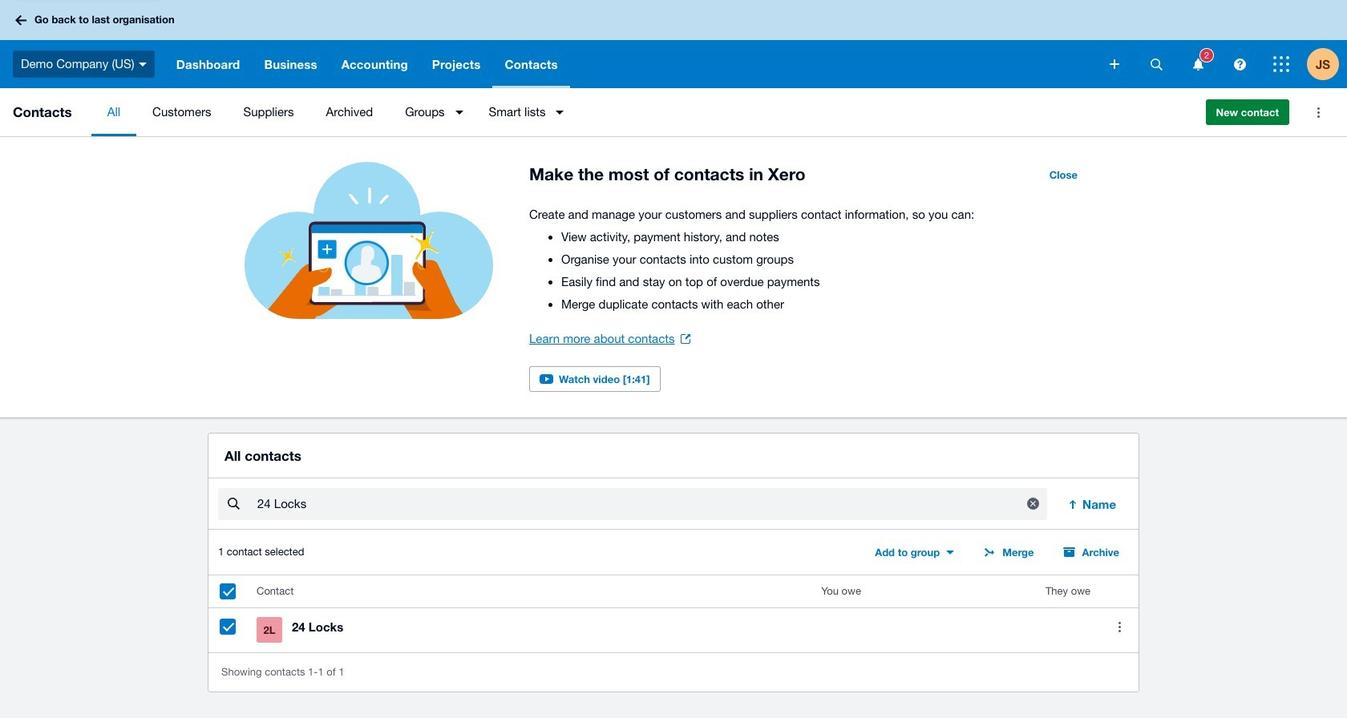 Task type: describe. For each thing, give the bounding box(es) containing it.
Search for a contact field
[[256, 489, 1012, 520]]

1 horizontal spatial svg image
[[1110, 59, 1120, 69]]



Task type: vqa. For each thing, say whether or not it's contained in the screenshot.
topmost svg image
yes



Task type: locate. For each thing, give the bounding box(es) containing it.
contact list table element
[[209, 576, 1139, 653]]

more row options image
[[1104, 611, 1136, 643]]

svg image
[[1274, 56, 1290, 72], [1151, 58, 1163, 70], [1193, 58, 1204, 70], [1234, 58, 1246, 70], [139, 62, 147, 66]]

clear image
[[1017, 488, 1049, 520]]

svg image
[[15, 15, 26, 25], [1110, 59, 1120, 69]]

0 horizontal spatial svg image
[[15, 15, 26, 25]]

menu
[[91, 88, 1193, 136]]

banner
[[0, 0, 1348, 88]]

0 vertical spatial svg image
[[15, 15, 26, 25]]

actions menu image
[[1303, 96, 1335, 128]]

1 vertical spatial svg image
[[1110, 59, 1120, 69]]



